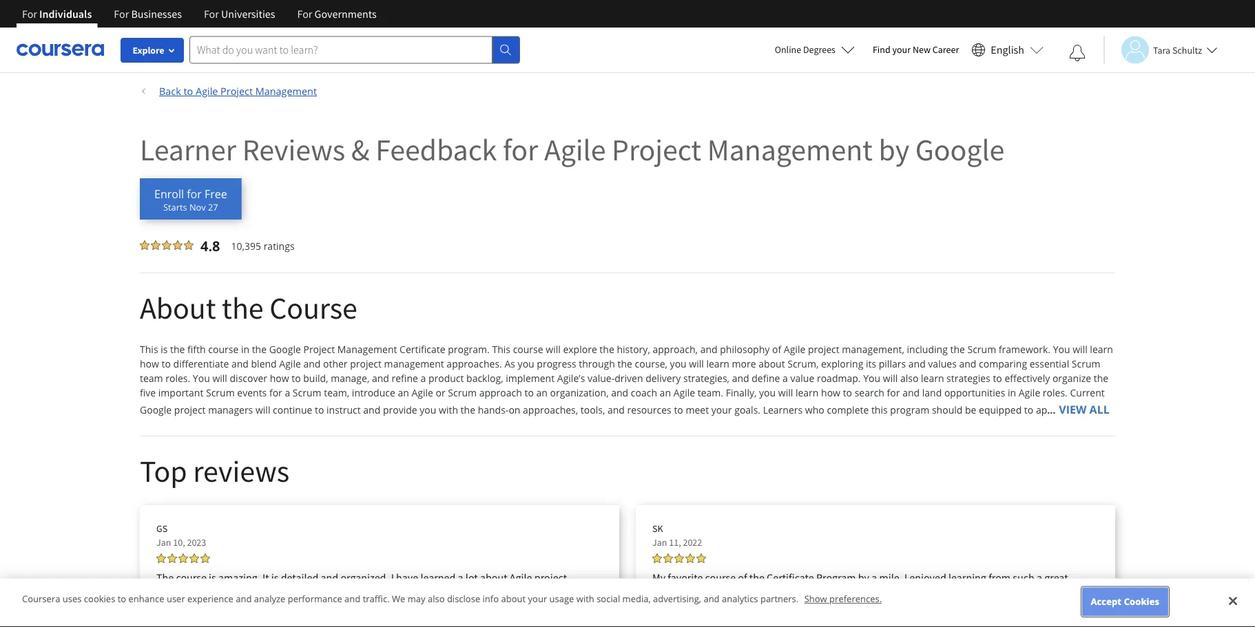 Task type: vqa. For each thing, say whether or not it's contained in the screenshot.
Next
no



Task type: locate. For each thing, give the bounding box(es) containing it.
1 horizontal spatial how
[[270, 372, 289, 385]]

have
[[396, 571, 419, 585]]

and left the "traffic."
[[345, 593, 361, 606]]

1 horizontal spatial project
[[304, 343, 335, 356]]

1 horizontal spatial roles.
[[1044, 387, 1068, 400]]

program
[[817, 571, 857, 585]]

2 this from the left
[[493, 343, 511, 356]]

for left universities
[[204, 7, 219, 21]]

how up team
[[140, 358, 159, 371]]

will up the progress
[[546, 343, 561, 356]]

learners
[[764, 404, 803, 417]]

jan down gs
[[156, 537, 171, 549]]

the course is amazing, it is detailed and organized. i have learned a lot about agile project management method , the instructor was clarifying the content in a very smooth way. many thanks to google.
[[156, 571, 575, 618]]

privacy alert dialog
[[0, 579, 1256, 628]]

and down driven
[[612, 387, 629, 400]]

2 an from the left
[[537, 387, 548, 400]]

this up as
[[493, 343, 511, 356]]

new
[[913, 43, 931, 56]]

0 horizontal spatial how
[[140, 358, 159, 371]]

filled star image
[[140, 241, 150, 250], [173, 241, 183, 250], [156, 554, 166, 564], [168, 554, 177, 564], [179, 554, 188, 564], [190, 554, 199, 564], [201, 554, 210, 564], [664, 554, 673, 564], [675, 554, 685, 564], [697, 554, 707, 564]]

1 vertical spatial your
[[712, 404, 732, 417]]

1 vertical spatial about
[[480, 571, 508, 585]]

other
[[323, 358, 348, 371]]

you up the essential
[[1054, 343, 1071, 356]]

important
[[158, 387, 204, 400]]

this is the fifth course in the google project management certificate program. this course will explore the history, approach, and philosophy of agile project management, including the scrum framework. you will learn how to differentiate and blend agile and other project management approaches. as you progress through the course, you will learn more about scrum, exploring its pillars and values and comparing essential scrum team roles. you will discover how to build, manage, and refine a product backlog, implement agile's value-driven delivery strategies, and define a value roadmap. you will also learn strategies to effectively organize the five important scrum events for a scrum team, introduce an agile or scrum approach to an organization, and coach an agile team. finally, you will learn how to search for and land opportunities in agile roles. current google project managers will continue to instruct and provide you with the hands-on approaches, tools, and resources to meet your goals.  learners who complete this program should be equipped to ap ... view all
[[140, 343, 1114, 417]]

None search field
[[190, 36, 520, 64]]

your inside this is the fifth course in the google project management certificate program. this course will explore the history, approach, and philosophy of agile project management, including the scrum framework. you will learn how to differentiate and blend agile and other project management approaches. as you progress through the course, you will learn more about scrum, exploring its pillars and values and comparing essential scrum team roles. you will discover how to build, manage, and refine a product backlog, implement agile's value-driven delivery strategies, and define a value roadmap. you will also learn strategies to effectively organize the five important scrum events for a scrum team, introduce an agile or scrum approach to an organization, and coach an agile team. finally, you will learn how to search for and land opportunities in agile roles. current google project managers will continue to instruct and provide you with the hands-on approaches, tools, and resources to meet your goals.  learners who complete this program should be equipped to ap ... view all
[[712, 404, 732, 417]]

coursera
[[22, 593, 60, 606]]

2 horizontal spatial is
[[272, 571, 279, 585]]

0 vertical spatial of
[[773, 343, 782, 356]]

implement
[[506, 372, 555, 385]]

scrum down build,
[[293, 387, 322, 400]]

also inside privacy alert dialog
[[428, 593, 445, 606]]

will up learners
[[779, 387, 794, 400]]

1 horizontal spatial your
[[712, 404, 732, 417]]

with left social
[[577, 593, 595, 606]]

an down delivery
[[660, 387, 671, 400]]

0 horizontal spatial is
[[161, 343, 168, 356]]

management,
[[843, 343, 905, 356]]

its
[[866, 358, 877, 371]]

jan down sk
[[653, 537, 668, 549]]

1 vertical spatial who
[[819, 588, 839, 602]]

many
[[885, 588, 911, 602]]

0 horizontal spatial instructor
[[281, 588, 326, 602]]

jan inside sk jan 11, 2022
[[653, 537, 668, 549]]

in up equipped
[[1009, 387, 1017, 400]]

3 for from the left
[[204, 7, 219, 21]]

agile
[[196, 84, 218, 98], [545, 130, 606, 169], [784, 343, 806, 356], [279, 358, 301, 371], [412, 387, 434, 400], [674, 387, 696, 400], [1019, 387, 1041, 400], [510, 571, 533, 585]]

explore button
[[121, 38, 184, 63]]

2 horizontal spatial project
[[612, 130, 702, 169]]

instruct
[[327, 404, 361, 417]]

1 horizontal spatial instructor
[[653, 588, 698, 602]]

about right info
[[501, 593, 526, 606]]

roles. up important
[[166, 372, 190, 385]]

2022
[[683, 537, 703, 549]]

for
[[503, 130, 539, 169], [187, 187, 202, 202], [269, 387, 283, 400], [888, 387, 901, 400]]

0 horizontal spatial this
[[140, 343, 158, 356]]

tara schultz button
[[1104, 36, 1218, 64]]

your right find
[[893, 43, 911, 56]]

1 vertical spatial of
[[738, 571, 748, 585]]

you down differentiate
[[193, 372, 210, 385]]

this
[[140, 343, 158, 356], [493, 343, 511, 356]]

management inside this is the fifth course in the google project management certificate program. this course will explore the history, approach, and philosophy of agile project management, including the scrum framework. you will learn how to differentiate and blend agile and other project management approaches. as you progress through the course, you will learn more about scrum, exploring its pillars and values and comparing essential scrum team roles. you will discover how to build, manage, and refine a product backlog, implement agile's value-driven delivery strategies, and define a value roadmap. you will also learn strategies to effectively organize the five important scrum events for a scrum team, introduce an agile or scrum approach to an organization, and coach an agile team. finally, you will learn how to search for and land opportunities in agile roles. current google project managers will continue to instruct and provide you with the hands-on approaches, tools, and resources to meet your goals.  learners who complete this program should be equipped to ap ... view all
[[384, 358, 444, 371]]

back
[[159, 84, 181, 98]]

2 i from the left
[[905, 571, 908, 585]]

a left very
[[460, 588, 465, 602]]

a left lot
[[458, 571, 464, 585]]

1 instructor from the left
[[281, 588, 326, 602]]

this
[[872, 404, 888, 417]]

to right user
[[190, 605, 200, 618]]

with down or
[[439, 404, 458, 417]]

ap
[[1037, 404, 1048, 417]]

course inside the course is amazing, it is detailed and organized. i have learned a lot about agile project management method , the instructor was clarifying the content in a very smooth way. many thanks to google.
[[176, 571, 207, 585]]

0 horizontal spatial your
[[528, 593, 547, 606]]

instructor inside the course is amazing, it is detailed and organized. i have learned a lot about agile project management method , the instructor was clarifying the content in a very smooth way. many thanks to google.
[[281, 588, 326, 602]]

an down implement
[[537, 387, 548, 400]]

governments
[[315, 7, 377, 21]]

a
[[421, 372, 426, 385], [783, 372, 789, 385], [285, 387, 290, 400], [458, 571, 464, 585], [872, 571, 878, 585], [1037, 571, 1043, 585], [460, 588, 465, 602]]

coach
[[631, 387, 658, 400]]

1 horizontal spatial is
[[209, 571, 216, 585]]

2 vertical spatial about
[[501, 593, 526, 606]]

filled star image down starts
[[162, 241, 172, 250]]

the inside "my favorite course of the certificate program by a mile. i enjoyed learning from such a great instructor and true google "agilest", who provided many real-life project examples and useful tips. kudos."
[[750, 571, 765, 585]]

schultz
[[1173, 44, 1203, 56]]

0 vertical spatial about
[[759, 358, 786, 371]]

team.
[[698, 387, 724, 400]]

roles. up ...
[[1044, 387, 1068, 400]]

1 horizontal spatial management
[[338, 343, 397, 356]]

2 horizontal spatial your
[[893, 43, 911, 56]]

roadmap.
[[818, 372, 861, 385]]

tips.
[[653, 605, 673, 618]]

instructor down the 'favorite'
[[653, 588, 698, 602]]

1 horizontal spatial with
[[577, 593, 595, 606]]

who
[[806, 404, 825, 417], [819, 588, 839, 602]]

1 vertical spatial also
[[428, 593, 445, 606]]

and down introduce
[[363, 404, 381, 417]]

2 instructor from the left
[[653, 588, 698, 602]]

for for universities
[[204, 7, 219, 21]]

through
[[579, 358, 616, 371]]

chevron left image
[[140, 87, 148, 95]]

0 horizontal spatial with
[[439, 404, 458, 417]]

who right learners
[[806, 404, 825, 417]]

of inside "my favorite course of the certificate program by a mile. i enjoyed learning from such a great instructor and true google "agilest", who provided many real-life project examples and useful tips. kudos."
[[738, 571, 748, 585]]

you down its
[[864, 372, 881, 385]]

resources
[[628, 404, 672, 417]]

learner reviews & feedback for agile project management by google
[[140, 130, 1005, 169]]

0 horizontal spatial jan
[[156, 537, 171, 549]]

an down refine
[[398, 387, 409, 400]]

course
[[208, 343, 239, 356], [513, 343, 544, 356], [176, 571, 207, 585], [706, 571, 736, 585]]

about up smooth
[[480, 571, 508, 585]]

chat with us image
[[1217, 589, 1239, 611]]

who down program
[[819, 588, 839, 602]]

0 vertical spatial management
[[384, 358, 444, 371]]

2 vertical spatial management
[[338, 343, 397, 356]]

0 horizontal spatial project
[[221, 84, 253, 98]]

management up thanks
[[156, 588, 218, 602]]

we
[[392, 593, 406, 606]]

and inside the course is amazing, it is detailed and organized. i have learned a lot about agile project management method , the instructor was clarifying the content in a very smooth way. many thanks to google.
[[321, 571, 339, 585]]

land
[[923, 387, 943, 400]]

course
[[270, 289, 358, 327]]

1 horizontal spatial jan
[[653, 537, 668, 549]]

will up organize
[[1073, 343, 1088, 356]]

in up discover
[[241, 343, 250, 356]]

reviews
[[193, 452, 290, 490]]

of up define
[[773, 343, 782, 356]]

0 horizontal spatial you
[[193, 372, 210, 385]]

1 an from the left
[[398, 387, 409, 400]]

management up refine
[[384, 358, 444, 371]]

1 horizontal spatial in
[[449, 588, 457, 602]]

for individuals
[[22, 7, 92, 21]]

1 horizontal spatial i
[[905, 571, 908, 585]]

1 horizontal spatial management
[[384, 358, 444, 371]]

how down roadmap.
[[822, 387, 841, 400]]

uses
[[63, 593, 82, 606]]

driven
[[615, 372, 644, 385]]

a up "continue"
[[285, 387, 290, 400]]

effectively
[[1005, 372, 1051, 385]]

it
[[263, 571, 269, 585]]

kudos.
[[675, 605, 707, 618]]

i left have
[[391, 571, 394, 585]]

sk jan 11, 2022
[[653, 523, 703, 549]]

also right "may"
[[428, 593, 445, 606]]

team,
[[324, 387, 350, 400]]

very
[[467, 588, 487, 602]]

accept
[[1092, 596, 1122, 609]]

0 vertical spatial with
[[439, 404, 458, 417]]

filled star image down 2022
[[686, 554, 696, 564]]

1 horizontal spatial an
[[537, 387, 548, 400]]

4 for from the left
[[297, 7, 313, 21]]

2 for from the left
[[114, 7, 129, 21]]

scrum up comparing at the right bottom
[[968, 343, 997, 356]]

search
[[855, 387, 885, 400]]

and left the ,
[[236, 593, 252, 606]]

1 vertical spatial management
[[708, 130, 873, 169]]

way.
[[527, 588, 548, 602]]

1 horizontal spatial you
[[864, 372, 881, 385]]

2 horizontal spatial management
[[708, 130, 873, 169]]

0 horizontal spatial i
[[391, 571, 394, 585]]

project down important
[[174, 404, 206, 417]]

1 horizontal spatial also
[[901, 372, 919, 385]]

jan for the
[[156, 537, 171, 549]]

1 horizontal spatial of
[[773, 343, 782, 356]]

for left businesses
[[114, 7, 129, 21]]

top reviews
[[140, 452, 290, 490]]

1 this from the left
[[140, 343, 158, 356]]

0 horizontal spatial an
[[398, 387, 409, 400]]

find your new career
[[873, 43, 960, 56]]

2 horizontal spatial an
[[660, 387, 671, 400]]

filled star image
[[151, 241, 161, 250], [162, 241, 172, 250], [184, 241, 194, 250], [653, 554, 662, 564], [686, 554, 696, 564]]

1 vertical spatial certificate
[[767, 571, 815, 585]]

1 vertical spatial by
[[859, 571, 870, 585]]

0 horizontal spatial certificate
[[400, 343, 446, 356]]

of inside this is the fifth course in the google project management certificate program. this course will explore the history, approach, and philosophy of agile project management, including the scrum framework. you will learn how to differentiate and blend agile and other project management approaches. as you progress through the course, you will learn more about scrum, exploring its pillars and values and comparing essential scrum team roles. you will discover how to build, manage, and refine a product backlog, implement agile's value-driven delivery strategies, and define a value roadmap. you will also learn strategies to effectively organize the five important scrum events for a scrum team, introduce an agile or scrum approach to an organization, and coach an agile team. finally, you will learn how to search for and land opportunities in agile roles. current google project managers will continue to instruct and provide you with the hands-on approaches, tools, and resources to meet your goals.  learners who complete this program should be equipped to ap ... view all
[[773, 343, 782, 356]]

project
[[809, 343, 840, 356], [350, 358, 382, 371], [174, 404, 206, 417], [535, 571, 567, 585], [950, 588, 983, 602]]

0 horizontal spatial of
[[738, 571, 748, 585]]

in down learned
[[449, 588, 457, 602]]

blend
[[251, 358, 277, 371]]

how down blend
[[270, 372, 289, 385]]

banner navigation
[[11, 0, 388, 28]]

to down comparing at the right bottom
[[994, 372, 1003, 385]]

career
[[933, 43, 960, 56]]

project inside this is the fifth course in the google project management certificate program. this course will explore the history, approach, and philosophy of agile project management, including the scrum framework. you will learn how to differentiate and blend agile and other project management approaches. as you progress through the course, you will learn more about scrum, exploring its pillars and values and comparing essential scrum team roles. you will discover how to build, manage, and refine a product backlog, implement agile's value-driven delivery strategies, and define a value roadmap. you will also learn strategies to effectively organize the five important scrum events for a scrum team, introduce an agile or scrum approach to an organization, and coach an agile team. finally, you will learn how to search for and land opportunities in agile roles. current google project managers will continue to instruct and provide you with the hands-on approaches, tools, and resources to meet your goals.  learners who complete this program should be equipped to ap ... view all
[[304, 343, 335, 356]]

show preferences. link
[[805, 593, 882, 606]]

online degrees
[[775, 43, 836, 56]]

learned
[[421, 571, 456, 585]]

user
[[167, 593, 185, 606]]

also inside this is the fifth course in the google project management certificate program. this course will explore the history, approach, and philosophy of agile project management, including the scrum framework. you will learn how to differentiate and blend agile and other project management approaches. as you progress through the course, you will learn more about scrum, exploring its pillars and values and comparing essential scrum team roles. you will discover how to build, manage, and refine a product backlog, implement agile's value-driven delivery strategies, and define a value roadmap. you will also learn strategies to effectively organize the five important scrum events for a scrum team, introduce an agile or scrum approach to an organization, and coach an agile team. finally, you will learn how to search for and land opportunities in agile roles. current google project managers will continue to instruct and provide you with the hands-on approaches, tools, and resources to meet your goals.  learners who complete this program should be equipped to ap ... view all
[[901, 372, 919, 385]]

filled star image left 4.8
[[184, 241, 194, 250]]

a right such
[[1037, 571, 1043, 585]]

0 horizontal spatial also
[[428, 593, 445, 606]]

1 jan from the left
[[156, 537, 171, 549]]

content
[[411, 588, 446, 602]]

1 horizontal spatial by
[[879, 130, 910, 169]]

your left usage
[[528, 593, 547, 606]]

0 horizontal spatial by
[[859, 571, 870, 585]]

smooth
[[489, 588, 525, 602]]

project inside "my favorite course of the certificate program by a mile. i enjoyed learning from such a great instructor and true google "agilest", who provided many real-life project examples and useful tips. kudos."
[[950, 588, 983, 602]]

is right it
[[272, 571, 279, 585]]

0 vertical spatial by
[[879, 130, 910, 169]]

0 vertical spatial in
[[241, 343, 250, 356]]

scrum,
[[788, 358, 819, 371]]

for left "governments"
[[297, 7, 313, 21]]

progress
[[537, 358, 577, 371]]

0 vertical spatial who
[[806, 404, 825, 417]]

instructor down detailed
[[281, 588, 326, 602]]

jan
[[156, 537, 171, 549], [653, 537, 668, 549]]

product
[[429, 372, 464, 385]]

will down differentiate
[[213, 372, 227, 385]]

2 vertical spatial in
[[449, 588, 457, 602]]

and up discover
[[232, 358, 249, 371]]

"agilest",
[[776, 588, 817, 602]]

2 horizontal spatial how
[[822, 387, 841, 400]]

or
[[436, 387, 446, 400]]

0 vertical spatial also
[[901, 372, 919, 385]]

to left instruct on the bottom
[[315, 404, 324, 417]]

0 vertical spatial certificate
[[400, 343, 446, 356]]

i right mile.
[[905, 571, 908, 585]]

and down including
[[909, 358, 926, 371]]

0 vertical spatial your
[[893, 43, 911, 56]]

2 vertical spatial project
[[304, 343, 335, 356]]

for businesses
[[114, 7, 182, 21]]

2 jan from the left
[[653, 537, 668, 549]]

about up define
[[759, 358, 786, 371]]

of up true
[[738, 571, 748, 585]]

1 vertical spatial with
[[577, 593, 595, 606]]

to left meet
[[674, 404, 684, 417]]

about inside this is the fifth course in the google project management certificate program. this course will explore the history, approach, and philosophy of agile project management, including the scrum framework. you will learn how to differentiate and blend agile and other project management approaches. as you progress through the course, you will learn more about scrum, exploring its pillars and values and comparing essential scrum team roles. you will discover how to build, manage, and refine a product backlog, implement agile's value-driven delivery strategies, and define a value roadmap. you will also learn strategies to effectively organize the five important scrum events for a scrum team, introduce an agile or scrum approach to an organization, and coach an agile team. finally, you will learn how to search for and land opportunities in agile roles. current google project managers will continue to instruct and provide you with the hands-on approaches, tools, and resources to meet your goals.  learners who complete this program should be equipped to ap ... view all
[[759, 358, 786, 371]]

project down learning
[[950, 588, 983, 602]]

learn up strategies,
[[707, 358, 730, 371]]

course inside "my favorite course of the certificate program by a mile. i enjoyed learning from such a great instructor and true google "agilest", who provided many real-life project examples and useful tips. kudos."
[[706, 571, 736, 585]]

0 horizontal spatial in
[[241, 343, 250, 356]]

a right refine
[[421, 372, 426, 385]]

1 for from the left
[[22, 7, 37, 21]]

1 horizontal spatial certificate
[[767, 571, 815, 585]]

for for businesses
[[114, 7, 129, 21]]

0 horizontal spatial management
[[156, 588, 218, 602]]

certificate up "agilest",
[[767, 571, 815, 585]]

experience
[[188, 593, 234, 606]]

1 vertical spatial in
[[1009, 387, 1017, 400]]

0 vertical spatial roles.
[[166, 372, 190, 385]]

about inside privacy alert dialog
[[501, 593, 526, 606]]

and up was
[[321, 571, 339, 585]]

2 vertical spatial your
[[528, 593, 547, 606]]

10,395
[[231, 240, 261, 253]]

is up experience
[[209, 571, 216, 585]]

jan inside gs jan 10, 2023
[[156, 537, 171, 549]]

social
[[597, 593, 621, 606]]

0 vertical spatial management
[[256, 84, 317, 98]]

value
[[791, 372, 815, 385]]

1 vertical spatial management
[[156, 588, 218, 602]]

true
[[720, 588, 739, 602]]

scrum up managers
[[206, 387, 235, 400]]

in
[[241, 343, 250, 356], [1009, 387, 1017, 400], [449, 588, 457, 602]]

this up team
[[140, 343, 158, 356]]

1 horizontal spatial this
[[493, 343, 511, 356]]

1 i from the left
[[391, 571, 394, 585]]

will down the "events" on the left bottom
[[256, 404, 271, 417]]

i inside "my favorite course of the certificate program by a mile. i enjoyed learning from such a great instructor and true google "agilest", who provided many real-life project examples and useful tips. kudos."
[[905, 571, 908, 585]]

individuals
[[39, 7, 92, 21]]



Task type: describe. For each thing, give the bounding box(es) containing it.
and up strategies
[[960, 358, 977, 371]]

and down such
[[1031, 588, 1049, 602]]

What do you want to learn? text field
[[190, 36, 493, 64]]

google inside "my favorite course of the certificate program by a mile. i enjoyed learning from such a great instructor and true google "agilest", who provided many real-life project examples and useful tips. kudos."
[[741, 588, 774, 602]]

as
[[505, 358, 516, 371]]

with inside privacy alert dialog
[[577, 593, 595, 606]]

strategies,
[[684, 372, 730, 385]]

and up finally, at the right
[[733, 372, 750, 385]]

and right tools, on the left bottom of the page
[[608, 404, 625, 417]]

with inside this is the fifth course in the google project management certificate program. this course will explore the history, approach, and philosophy of agile project management, including the scrum framework. you will learn how to differentiate and blend agile and other project management approaches. as you progress through the course, you will learn more about scrum, exploring its pillars and values and comparing essential scrum team roles. you will discover how to build, manage, and refine a product backlog, implement agile's value-driven delivery strategies, and define a value roadmap. you will also learn strategies to effectively organize the five important scrum events for a scrum team, introduce an agile or scrum approach to an organization, and coach an agile team. finally, you will learn how to search for and land opportunities in agile roles. current google project managers will continue to instruct and provide you with the hands-on approaches, tools, and resources to meet your goals.  learners who complete this program should be equipped to ap ... view all
[[439, 404, 458, 417]]

course up differentiate
[[208, 343, 239, 356]]

value-
[[588, 372, 615, 385]]

cookies
[[1125, 596, 1160, 609]]

&
[[351, 130, 370, 169]]

cookies
[[84, 593, 115, 606]]

more
[[732, 358, 757, 371]]

about the course
[[140, 289, 358, 327]]

0 horizontal spatial roles.
[[166, 372, 190, 385]]

approach,
[[653, 343, 698, 356]]

jan for my
[[653, 537, 668, 549]]

great
[[1045, 571, 1069, 585]]

project inside the course is amazing, it is detailed and organized. i have learned a lot about agile project management method , the instructor was clarifying the content in a very smooth way. many thanks to google.
[[535, 571, 567, 585]]

the
[[156, 571, 174, 585]]

approaches.
[[447, 358, 502, 371]]

scrum down "product"
[[448, 387, 477, 400]]

you up implement
[[518, 358, 535, 371]]

learn up land
[[922, 372, 945, 385]]

be
[[966, 404, 977, 417]]

provided
[[841, 588, 883, 602]]

will down pillars
[[884, 372, 898, 385]]

a left value
[[783, 372, 789, 385]]

history,
[[617, 343, 651, 356]]

agile inside the course is amazing, it is detailed and organized. i have learned a lot about agile project management method , the instructor was clarifying the content in a very smooth way. many thanks to google.
[[510, 571, 533, 585]]

gs
[[156, 523, 168, 536]]

to inside the course is amazing, it is detailed and organized. i have learned a lot about agile project management method , the instructor was clarifying the content in a very smooth way. many thanks to google.
[[190, 605, 200, 618]]

delivery
[[646, 372, 681, 385]]

0 vertical spatial project
[[221, 84, 253, 98]]

accept cookies
[[1092, 596, 1160, 609]]

universities
[[221, 7, 275, 21]]

view all button
[[1059, 401, 1111, 420]]

by inside "my favorite course of the certificate program by a mile. i enjoyed learning from such a great instructor and true google "agilest", who provided many real-life project examples and useful tips. kudos."
[[859, 571, 870, 585]]

approach
[[480, 387, 522, 400]]

project up manage,
[[350, 358, 382, 371]]

you down or
[[420, 404, 437, 417]]

tara schultz
[[1154, 44, 1203, 56]]

gs jan 10, 2023
[[156, 523, 206, 549]]

enroll for free starts nov 27
[[154, 187, 227, 213]]

certificate inside this is the fifth course in the google project management certificate program. this course will explore the history, approach, and philosophy of agile project management, including the scrum framework. you will learn how to differentiate and blend agile and other project management approaches. as you progress through the course, you will learn more about scrum, exploring its pillars and values and comparing essential scrum team roles. you will discover how to build, manage, and refine a product backlog, implement agile's value-driven delivery strategies, and define a value roadmap. you will also learn strategies to effectively organize the five important scrum events for a scrum team, introduce an agile or scrum approach to an organization, and coach an agile team. finally, you will learn how to search for and land opportunities in agile roles. current google project managers will continue to instruct and provide you with the hands-on approaches, tools, and resources to meet your goals.  learners who complete this program should be equipped to ap ... view all
[[400, 343, 446, 356]]

about inside the course is amazing, it is detailed and organized. i have learned a lot about agile project management method , the instructor was clarifying the content in a very smooth way. many thanks to google.
[[480, 571, 508, 585]]

continue
[[273, 404, 312, 417]]

and left analytics
[[704, 593, 720, 606]]

to right back
[[184, 84, 193, 98]]

manage,
[[331, 372, 370, 385]]

2 horizontal spatial in
[[1009, 387, 1017, 400]]

mile.
[[880, 571, 903, 585]]

2023
[[187, 537, 206, 549]]

method
[[220, 588, 257, 602]]

coursera image
[[17, 39, 104, 61]]

4.8
[[201, 237, 220, 256]]

course up as
[[513, 343, 544, 356]]

equipped
[[980, 404, 1022, 417]]

organized.
[[341, 571, 389, 585]]

analyze
[[254, 593, 286, 606]]

back to agile project management link
[[140, 73, 1116, 99]]

approaches,
[[523, 404, 578, 417]]

google.
[[202, 605, 237, 618]]

filled star image up my
[[653, 554, 662, 564]]

and up build,
[[304, 358, 321, 371]]

to up team
[[162, 358, 171, 371]]

clarifying
[[349, 588, 391, 602]]

refine
[[392, 372, 418, 385]]

current
[[1071, 387, 1106, 400]]

enroll
[[154, 187, 184, 202]]

tara
[[1154, 44, 1171, 56]]

1 vertical spatial how
[[270, 372, 289, 385]]

will up strategies,
[[690, 358, 704, 371]]

your inside privacy alert dialog
[[528, 593, 547, 606]]

reviews
[[242, 130, 345, 169]]

is inside this is the fifth course in the google project management certificate program. this course will explore the history, approach, and philosophy of agile project management, including the scrum framework. you will learn how to differentiate and blend agile and other project management approaches. as you progress through the course, you will learn more about scrum, exploring its pillars and values and comparing essential scrum team roles. you will discover how to build, manage, and refine a product backlog, implement agile's value-driven delivery strategies, and define a value roadmap. you will also learn strategies to effectively organize the five important scrum events for a scrum team, introduce an agile or scrum approach to an organization, and coach an agile team. finally, you will learn how to search for and land opportunities in agile roles. current google project managers will continue to instruct and provide you with the hands-on approaches, tools, and resources to meet your goals.  learners who complete this program should be equipped to ap ... view all
[[161, 343, 168, 356]]

management inside the course is amazing, it is detailed and organized. i have learned a lot about agile project management method , the instructor was clarifying the content in a very smooth way. many thanks to google.
[[156, 588, 218, 602]]

for inside enroll for free starts nov 27
[[187, 187, 202, 202]]

framework.
[[999, 343, 1051, 356]]

to down implement
[[525, 387, 534, 400]]

2 vertical spatial how
[[822, 387, 841, 400]]

opportunities
[[945, 387, 1006, 400]]

was
[[328, 588, 346, 602]]

agile's
[[558, 372, 585, 385]]

tools,
[[581, 404, 605, 417]]

many
[[550, 588, 575, 602]]

accept cookies button
[[1083, 588, 1169, 617]]

1 vertical spatial roles.
[[1044, 387, 1068, 400]]

values
[[929, 358, 957, 371]]

organize
[[1053, 372, 1092, 385]]

provide
[[383, 404, 417, 417]]

in inside the course is amazing, it is detailed and organized. i have learned a lot about agile project management method , the instructor was clarifying the content in a very smooth way. many thanks to google.
[[449, 588, 457, 602]]

to down roadmap.
[[844, 387, 853, 400]]

detailed
[[281, 571, 319, 585]]

management inside this is the fifth course in the google project management certificate program. this course will explore the history, approach, and philosophy of agile project management, including the scrum framework. you will learn how to differentiate and blend agile and other project management approaches. as you progress through the course, you will learn more about scrum, exploring its pillars and values and comparing essential scrum team roles. you will discover how to build, manage, and refine a product backlog, implement agile's value-driven delivery strategies, and define a value roadmap. you will also learn strategies to effectively organize the five important scrum events for a scrum team, introduce an agile or scrum approach to an organization, and coach an agile team. finally, you will learn how to search for and land opportunities in agile roles. current google project managers will continue to instruct and provide you with the hands-on approaches, tools, and resources to meet your goals.  learners who complete this program should be equipped to ap ... view all
[[338, 343, 397, 356]]

who inside "my favorite course of the certificate program by a mile. i enjoyed learning from such a great instructor and true google "agilest", who provided many real-life project examples and useful tips. kudos."
[[819, 588, 839, 602]]

you down define
[[760, 387, 776, 400]]

differentiate
[[173, 358, 229, 371]]

project up exploring
[[809, 343, 840, 356]]

businesses
[[131, 7, 182, 21]]

such
[[1014, 571, 1035, 585]]

five
[[140, 387, 156, 400]]

all
[[1090, 403, 1110, 417]]

certificate inside "my favorite course of the certificate program by a mile. i enjoyed learning from such a great instructor and true google "agilest", who provided many real-life project examples and useful tips. kudos."
[[767, 571, 815, 585]]

for for governments
[[297, 7, 313, 21]]

learn up organize
[[1091, 343, 1114, 356]]

my
[[653, 571, 666, 585]]

instructor inside "my favorite course of the certificate program by a mile. i enjoyed learning from such a great instructor and true google "agilest", who provided many real-life project examples and useful tips. kudos."
[[653, 588, 698, 602]]

you down approach,
[[670, 358, 687, 371]]

show notifications image
[[1070, 45, 1086, 61]]

who inside this is the fifth course in the google project management certificate program. this course will explore the history, approach, and philosophy of agile project management, including the scrum framework. you will learn how to differentiate and blend agile and other project management approaches. as you progress through the course, you will learn more about scrum, exploring its pillars and values and comparing essential scrum team roles. you will discover how to build, manage, and refine a product backlog, implement agile's value-driven delivery strategies, and define a value roadmap. you will also learn strategies to effectively organize the five important scrum events for a scrum team, introduce an agile or scrum approach to an organization, and coach an agile team. finally, you will learn how to search for and land opportunities in agile roles. current google project managers will continue to instruct and provide you with the hands-on approaches, tools, and resources to meet your goals.  learners who complete this program should be equipped to ap ... view all
[[806, 404, 825, 417]]

10,395 ratings
[[231, 240, 295, 253]]

traffic.
[[363, 593, 390, 606]]

info
[[483, 593, 499, 606]]

sk
[[653, 523, 664, 536]]

philosophy
[[721, 343, 770, 356]]

fifth
[[188, 343, 206, 356]]

enhance
[[129, 593, 164, 606]]

3 an from the left
[[660, 387, 671, 400]]

0 vertical spatial how
[[140, 358, 159, 371]]

and up strategies,
[[701, 343, 718, 356]]

should
[[933, 404, 963, 417]]

scrum up organize
[[1072, 358, 1101, 371]]

to left ap
[[1025, 404, 1034, 417]]

course,
[[635, 358, 668, 371]]

11,
[[670, 537, 682, 549]]

10,
[[173, 537, 185, 549]]

life
[[934, 588, 948, 602]]

learning
[[949, 571, 987, 585]]

to inside privacy alert dialog
[[118, 593, 126, 606]]

learn down value
[[796, 387, 819, 400]]

i inside the course is amazing, it is detailed and organized. i have learned a lot about agile project management method , the instructor was clarifying the content in a very smooth way. many thanks to google.
[[391, 571, 394, 585]]

find
[[873, 43, 891, 56]]

...
[[1048, 404, 1056, 417]]

and up introduce
[[372, 372, 389, 385]]

to left build,
[[292, 372, 301, 385]]

and left true
[[700, 588, 718, 602]]

starts
[[163, 201, 187, 213]]

program.
[[448, 343, 490, 356]]

favorite
[[668, 571, 703, 585]]

explore
[[133, 44, 164, 57]]

2 horizontal spatial you
[[1054, 343, 1071, 356]]

organization,
[[550, 387, 609, 400]]

0 horizontal spatial management
[[256, 84, 317, 98]]

filled star image down enroll
[[151, 241, 161, 250]]

and up the program
[[903, 387, 920, 400]]

preferences.
[[830, 593, 882, 606]]

for for individuals
[[22, 7, 37, 21]]

1 vertical spatial project
[[612, 130, 702, 169]]

a left mile.
[[872, 571, 878, 585]]

amazing,
[[218, 571, 260, 585]]



